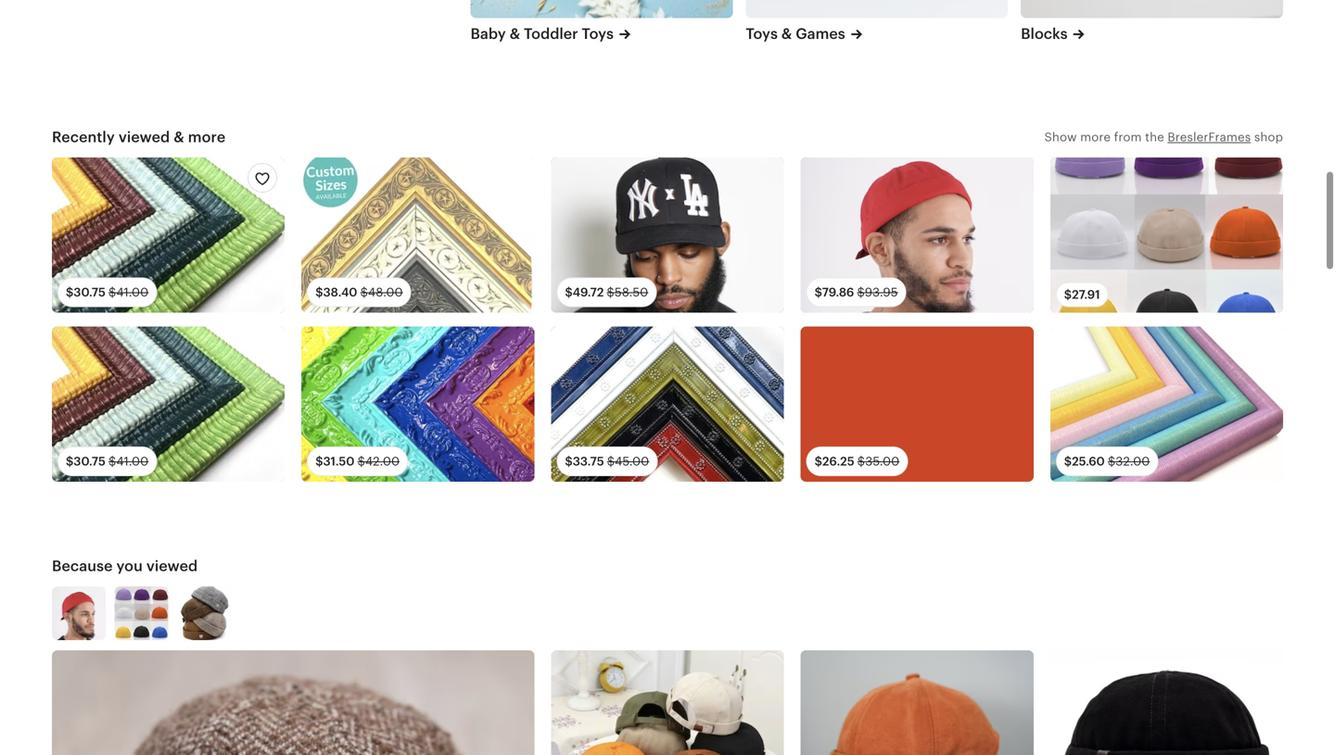 Task type: vqa. For each thing, say whether or not it's contained in the screenshot.
left the Accessories
no



Task type: locate. For each thing, give the bounding box(es) containing it.
viewed right you
[[146, 558, 198, 575]]

$ 30.75 $ 41.00
[[66, 285, 149, 299], [66, 455, 149, 469]]

recently
[[52, 129, 115, 146]]

red docker brimless adjustable hat image
[[801, 158, 1034, 313], [52, 587, 106, 641]]

$ 30.75 $ 41.00 for $ 49.72 $ 58.50
[[66, 285, 149, 299]]

toys inside baby & toddler toys link
[[582, 26, 614, 42]]

eclectic picture frames colorful ridges funky decor vintage lime green red yellow blue custom gallery wall gift 4x6 5x7 8x10 11x14 16x20 image for $ 33.75 $ 45.00
[[52, 327, 285, 482]]

& for toys
[[782, 26, 792, 42]]

1 vertical spatial cotton docker cap, spring hat, minimalist beanie , retro brimless hat, unisex skullcap, sailor cap, skuly cap, gift for him image
[[115, 587, 169, 641]]

vintage style picture frame antique tin glossy embossed flower retro funky eclectic red white black blue green decor gift 4x6 5x7 8x10 11x14 image
[[551, 327, 784, 482]]

black ny x la trucker hat image
[[551, 158, 784, 313]]

2 41.00 from the top
[[116, 455, 149, 469]]

58.50
[[615, 285, 648, 299]]

$ 26.25 $ 35.00
[[815, 455, 900, 469]]

0 vertical spatial cotton docker cap, spring hat, minimalist beanie , retro brimless hat, unisex skullcap, sailor cap, skuly cap, gift for him image
[[1050, 158, 1283, 313]]

1 toys from the left
[[582, 26, 614, 42]]

$ 30.75 $ 41.00 for $ 33.75 $ 45.00
[[66, 455, 149, 469]]

toys right the toddler
[[582, 26, 614, 42]]

shop
[[1255, 130, 1283, 144]]

1 30.75 from the top
[[74, 285, 106, 299]]

viewed
[[119, 129, 170, 146], [146, 558, 198, 575]]

cotton docker cap, spring hat, minimalist beanie , retro brimless hat, unisex skullcap, sailor cap, skuly cap, gift for him image
[[1050, 158, 1283, 313], [115, 587, 169, 641]]

79.86
[[822, 285, 854, 299]]

1 horizontal spatial more
[[1081, 130, 1111, 144]]

0 horizontal spatial red docker brimless adjustable hat image
[[52, 587, 106, 641]]

1 vertical spatial 41.00
[[116, 455, 149, 469]]

&
[[510, 26, 520, 42], [782, 26, 792, 42], [174, 129, 184, 146]]

$ 38.40 $ 48.00
[[315, 285, 403, 299]]

1 $ 30.75 $ 41.00 from the top
[[66, 285, 149, 299]]

1 vertical spatial 30.75
[[74, 455, 106, 469]]

& for baby
[[510, 26, 520, 42]]

breslerframes
[[1168, 130, 1251, 144]]

0 vertical spatial $ 30.75 $ 41.00
[[66, 285, 149, 299]]

2 toys from the left
[[746, 26, 778, 42]]

$
[[66, 285, 74, 299], [109, 285, 116, 299], [315, 285, 323, 299], [360, 285, 368, 299], [565, 285, 573, 299], [607, 285, 615, 299], [815, 285, 822, 299], [857, 285, 865, 299], [1064, 288, 1072, 302], [66, 455, 74, 469], [109, 455, 116, 469], [315, 455, 323, 469], [358, 455, 365, 469], [565, 455, 573, 469], [607, 455, 615, 469], [815, 455, 822, 469], [858, 455, 865, 469], [1064, 455, 1072, 469], [1108, 455, 1116, 469]]

2 horizontal spatial &
[[782, 26, 792, 42]]

1 eclectic picture frames colorful ridges funky decor vintage lime green red yellow blue custom gallery wall gift 4x6 5x7 8x10 11x14 16x20 image from the top
[[52, 158, 285, 313]]

1 horizontal spatial cotton docker cap, spring hat, minimalist beanie , retro brimless hat, unisex skullcap, sailor cap, skuly cap, gift for him image
[[1050, 158, 1283, 313]]

you
[[116, 558, 143, 575]]

2 30.75 from the top
[[74, 455, 106, 469]]

1 horizontal spatial red docker brimless adjustable hat image
[[801, 158, 1034, 313]]

0 horizontal spatial toys
[[582, 26, 614, 42]]

embossed picture frames floral vintage retro vinyl funky eclectic maximalist blue pink purple green wedding gift 4x6 5x7 8x10 11x14 16x20 image
[[801, 327, 1034, 482]]

baby & toddler toys link
[[471, 24, 733, 45]]

toys
[[582, 26, 614, 42], [746, 26, 778, 42]]

1 41.00 from the top
[[116, 285, 149, 299]]

because
[[52, 558, 113, 575]]

$ 33.75 $ 45.00
[[565, 455, 649, 469]]

1 horizontal spatial toys
[[746, 26, 778, 42]]

0 vertical spatial eclectic picture frames colorful ridges funky decor vintage lime green red yellow blue custom gallery wall gift 4x6 5x7 8x10 11x14 16x20 image
[[52, 158, 285, 313]]

1 vertical spatial $ 30.75 $ 41.00
[[66, 455, 149, 469]]

2 eclectic picture frames colorful ridges funky decor vintage lime green red yellow blue custom gallery wall gift 4x6 5x7 8x10 11x14 16x20 image from the top
[[52, 327, 285, 482]]

victorian glossy picture frames lacquer ornate funky aqua green yellow blue purple red orange teal turquoise 4x6 5x7 8x10 11x14 16x20 18x24 image
[[302, 327, 535, 482]]

1 vertical spatial eclectic picture frames colorful ridges funky decor vintage lime green red yellow blue custom gallery wall gift 4x6 5x7 8x10 11x14 16x20 image
[[52, 327, 285, 482]]

toys left games
[[746, 26, 778, 42]]

5 color vintage brimless docker hats, japanese beanie hat for men&women, autumn winter skullcap, sailor hats, streetwear hats, gift for her image
[[801, 651, 1034, 756]]

viewed right recently at top
[[119, 129, 170, 146]]

41.00
[[116, 285, 149, 299], [116, 455, 149, 469]]

41.00 for $ 49.72 $ 58.50
[[116, 285, 149, 299]]

eclectic picture frames colorful ridges funky decor vintage lime green red yellow blue custom gallery wall gift 4x6 5x7 8x10 11x14 16x20 image
[[52, 158, 285, 313], [52, 327, 285, 482]]

2 $ 30.75 $ 41.00 from the top
[[66, 455, 149, 469]]

30.75
[[74, 285, 106, 299], [74, 455, 106, 469]]

$ 27.91
[[1064, 288, 1100, 302]]

handmade docker hat. unisex docker cap made of 100% black cotton canvas. beanie with pencil holder. image
[[1051, 651, 1283, 756]]

1 vertical spatial red docker brimless adjustable hat image
[[52, 587, 106, 641]]

0 vertical spatial 41.00
[[116, 285, 149, 299]]

1 horizontal spatial &
[[510, 26, 520, 42]]

eclectic picture frames colorful ridges funky decor vintage lime green red yellow blue custom gallery wall gift 4x6 5x7 8x10 11x14 16x20 image for $ 49.72 $ 58.50
[[52, 158, 285, 313]]

38.40
[[323, 285, 357, 299]]

33.75
[[573, 455, 604, 469]]

31.50
[[323, 455, 355, 469]]

more
[[188, 129, 226, 146], [1081, 130, 1111, 144]]

0 vertical spatial 30.75
[[74, 285, 106, 299]]

$ 49.72 $ 58.50
[[565, 285, 648, 299]]

because you viewed
[[52, 558, 198, 575]]

27.91
[[1072, 288, 1100, 302]]

30.75 for $ 49.72 $ 58.50
[[74, 285, 106, 299]]

toddler
[[524, 26, 578, 42]]

toys & games
[[746, 26, 846, 42]]



Task type: describe. For each thing, give the bounding box(es) containing it.
blocks
[[1021, 26, 1068, 42]]

25.60
[[1072, 455, 1105, 469]]

recently viewed & more
[[52, 129, 226, 146]]

0 vertical spatial viewed
[[119, 129, 170, 146]]

0 vertical spatial red docker brimless adjustable hat image
[[801, 158, 1034, 313]]

antiqued stars custom picture frame with premium acrylic cover | custom picture frames | picture frames for wall art and posters and more image
[[302, 158, 535, 313]]

$ 25.60 $ 32.00
[[1064, 455, 1150, 469]]

toys inside toys & games link
[[746, 26, 778, 42]]

32.00
[[1116, 455, 1150, 469]]

30.75 for $ 33.75 $ 45.00
[[74, 455, 106, 469]]

soft and fluffy handmade docker cap with pencil holder. limited edition image
[[52, 651, 535, 756]]

$ 31.50 $ 42.00
[[315, 455, 400, 469]]

1 vertical spatial viewed
[[146, 558, 198, 575]]

48.00
[[368, 285, 403, 299]]

42.00
[[365, 455, 400, 469]]

0 horizontal spatial cotton docker cap, spring hat, minimalist beanie , retro brimless hat, unisex skullcap, sailor cap, skuly cap, gift for him image
[[115, 587, 169, 641]]

0 horizontal spatial &
[[174, 129, 184, 146]]

35.00
[[865, 455, 900, 469]]

49.72
[[573, 285, 604, 299]]

from
[[1114, 130, 1142, 144]]

41.00 for $ 33.75 $ 45.00
[[116, 455, 149, 469]]

vintage docker cap, brimless hat, unisex docker hat, breathable beanie hats, cotton retro adjustable sailor cap, hip hop hat, summer hat image
[[551, 651, 784, 756]]

0 horizontal spatial more
[[188, 129, 226, 146]]

blocks link
[[1021, 24, 1283, 45]]

games
[[796, 26, 846, 42]]

show
[[1045, 130, 1077, 144]]

$ 79.86 $ 93.95
[[815, 285, 898, 299]]

show more from the breslerframes shop
[[1045, 130, 1283, 144]]

breslerframes link
[[1168, 130, 1251, 144]]

zigzag wool docker cap, autumn hat, minimalist beanie , brimless hat, unisex skullcap, sailor cap, gift for him image
[[178, 587, 231, 641]]

the
[[1145, 130, 1165, 144]]

45.00
[[615, 455, 649, 469]]

93.95
[[865, 285, 898, 299]]

pastel picture frames funky lines eclectic purple pink turquoise teal blue green yellow 4x6 5x7 8x10 11x14 16x20 baby shower gift kids girls image
[[1050, 327, 1283, 482]]

toys & games link
[[746, 24, 1008, 45]]

baby & toddler toys
[[471, 26, 614, 42]]

baby
[[471, 26, 506, 42]]

26.25
[[822, 455, 855, 469]]



